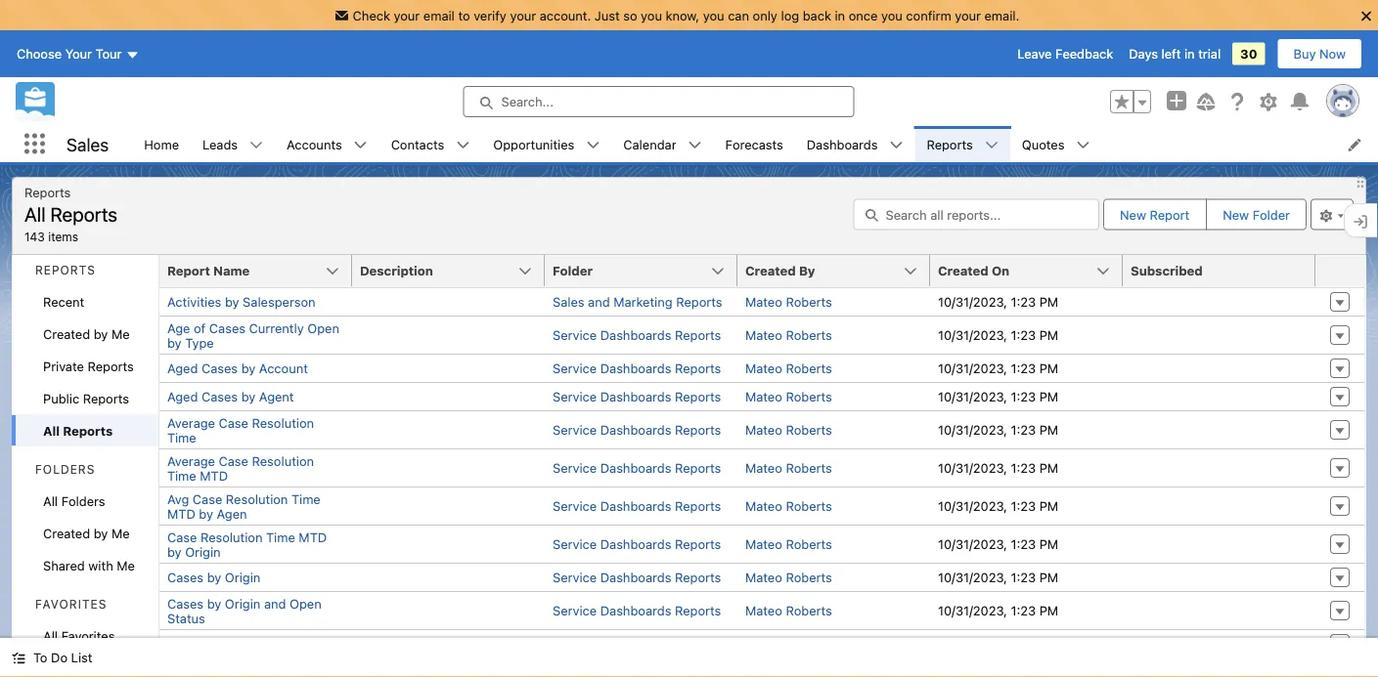 Task type: vqa. For each thing, say whether or not it's contained in the screenshot.
Task inside the Success "Alert Dialog"
no



Task type: describe. For each thing, give the bounding box(es) containing it.
can
[[728, 8, 749, 23]]

new folder button
[[1206, 199, 1307, 230]]

created on cell
[[930, 255, 1135, 289]]

1 vertical spatial in
[[1184, 47, 1195, 61]]

service dashboards reports link for cases by origin and open status
[[553, 604, 721, 619]]

forecasts link
[[714, 126, 795, 162]]

tour
[[95, 47, 122, 61]]

shared
[[43, 559, 85, 573]]

10/31/2023, 1:23 pm for cases by priority
[[938, 637, 1059, 652]]

aged cases by agent link
[[167, 390, 294, 404]]

0 vertical spatial and
[[588, 295, 610, 310]]

mateo roberts for cases by origin and open status
[[745, 604, 832, 619]]

aged cases by account
[[167, 361, 308, 376]]

10/31/2023, for average case resolution time mtd
[[938, 461, 1007, 476]]

cases down status
[[167, 637, 204, 652]]

roberts for average case resolution time
[[786, 423, 832, 438]]

pm for cases by origin
[[1039, 571, 1059, 585]]

service for case resolution time mtd by origin
[[553, 537, 597, 552]]

status
[[167, 611, 205, 626]]

case resolution time mtd by origin
[[167, 530, 327, 559]]

dashboards for case resolution time mtd by origin
[[600, 537, 671, 552]]

1:23 for aged cases by account
[[1011, 361, 1036, 376]]

dashboards for cases by priority
[[600, 637, 671, 652]]

roberts for cases by priority
[[786, 637, 832, 652]]

subscribed cell
[[1123, 255, 1327, 289]]

by inside age of cases currently open by type
[[167, 335, 182, 350]]

created on button
[[930, 255, 1123, 287]]

report inside cell
[[167, 264, 210, 278]]

3 your from the left
[[955, 8, 981, 23]]

name
[[213, 264, 250, 278]]

service dashboards reports link for average case resolution time mtd
[[553, 461, 721, 476]]

created by cell
[[737, 255, 942, 289]]

text default image for contacts
[[456, 138, 470, 152]]

cases by priority
[[167, 637, 267, 652]]

folder inside button
[[553, 264, 593, 278]]

left
[[1162, 47, 1181, 61]]

mateo roberts for case resolution time mtd by origin
[[745, 537, 832, 552]]

1 you from the left
[[641, 8, 662, 23]]

choose your tour
[[17, 47, 122, 61]]

pm for aged cases by account
[[1039, 361, 1059, 376]]

text default image for reports
[[985, 138, 998, 152]]

cases by priority link
[[167, 637, 267, 652]]

all for all folders
[[43, 494, 58, 509]]

and inside cases by origin and open status
[[264, 597, 286, 611]]

so
[[623, 8, 637, 23]]

mateo roberts link for avg case resolution time mtd by agen
[[745, 499, 832, 514]]

contacts
[[391, 137, 444, 152]]

pm for case resolution time mtd by origin
[[1039, 537, 1059, 552]]

text default image for quotes
[[1076, 138, 1090, 152]]

of
[[194, 321, 206, 335]]

resolution for average case resolution time
[[252, 416, 314, 430]]

by up with
[[94, 526, 108, 541]]

age
[[167, 321, 190, 335]]

all folders link
[[12, 485, 158, 517]]

text default image for leads
[[250, 138, 263, 152]]

buy
[[1294, 47, 1316, 61]]

time inside case resolution time mtd by origin
[[266, 530, 295, 545]]

just
[[595, 8, 620, 23]]

check
[[353, 8, 390, 23]]

created by me for reports
[[43, 327, 130, 341]]

leads list item
[[191, 126, 275, 162]]

folder inside button
[[1253, 207, 1290, 222]]

text default image for calendar
[[688, 138, 702, 152]]

email
[[423, 8, 455, 23]]

new folder
[[1223, 207, 1290, 222]]

by up aged cases by agent
[[241, 361, 256, 376]]

only
[[753, 8, 778, 23]]

mateo roberts link for age of cases currently open by type
[[745, 328, 832, 343]]

service for age of cases currently open by type
[[553, 328, 597, 343]]

10/31/2023, 1:23 pm for case resolution time mtd by origin
[[938, 537, 1059, 552]]

created by me for with
[[43, 526, 130, 541]]

cases inside age of cases currently open by type
[[209, 321, 246, 335]]

created by
[[745, 264, 815, 278]]

mateo for aged cases by account
[[745, 361, 782, 376]]

mateo roberts for activities by salesperson
[[745, 295, 832, 310]]

cases by origin and open status link
[[167, 597, 322, 626]]

service dashboards reports link for case resolution time mtd by origin
[[553, 537, 721, 552]]

10/31/2023, for average case resolution time
[[938, 423, 1007, 438]]

trial
[[1198, 47, 1221, 61]]

all reports link
[[12, 415, 158, 447]]

sales and marketing reports
[[553, 295, 722, 310]]

pm for cases by origin and open status
[[1039, 604, 1059, 619]]

10/31/2023, 1:23 pm for average case resolution time
[[938, 423, 1059, 438]]

cases by origin link
[[167, 571, 261, 585]]

quotes list item
[[1010, 126, 1102, 162]]

items
[[48, 230, 78, 244]]

service dashboards reports link for aged cases by agent
[[553, 390, 721, 404]]

contacts link
[[379, 126, 456, 162]]

cases by origin
[[167, 571, 261, 585]]

contacts list item
[[379, 126, 482, 162]]

leads link
[[191, 126, 250, 162]]

shared with me
[[43, 559, 135, 573]]

home
[[144, 137, 179, 152]]

created on
[[938, 264, 1010, 278]]

list
[[71, 651, 92, 666]]

actions cell
[[1316, 255, 1364, 289]]

by up private reports
[[94, 327, 108, 341]]

calendar list item
[[612, 126, 714, 162]]

mateo roberts for cases by priority
[[745, 637, 832, 652]]

service dashboards reports for average case resolution time mtd
[[553, 461, 721, 476]]

description cell
[[352, 255, 557, 289]]

agent
[[259, 390, 294, 404]]

by inside case resolution time mtd by origin
[[167, 545, 182, 559]]

10/31/2023, for cases by origin
[[938, 571, 1007, 585]]

avg case resolution time mtd by agen link
[[167, 492, 321, 521]]

me for reports
[[111, 327, 130, 341]]

once
[[849, 8, 878, 23]]

by left agent
[[241, 390, 256, 404]]

average case resolution time link
[[167, 416, 314, 445]]

roberts for case resolution time mtd by origin
[[786, 537, 832, 552]]

time for avg case resolution time mtd by agen
[[291, 492, 321, 507]]

average case resolution time mtd link
[[167, 454, 314, 483]]

origin inside case resolution time mtd by origin
[[185, 545, 221, 559]]

buy now
[[1294, 47, 1346, 61]]

origin for cases by origin
[[225, 571, 261, 585]]

mateo roberts link for cases by origin and open status
[[745, 604, 832, 619]]

mateo roberts for avg case resolution time mtd by agen
[[745, 499, 832, 514]]

case inside case resolution time mtd by origin
[[167, 530, 197, 545]]

do
[[51, 651, 68, 666]]

agen
[[217, 507, 247, 521]]

sales for sales and marketing reports
[[553, 295, 584, 310]]

1:23 for case resolution time mtd by origin
[[1011, 537, 1036, 552]]

quotes
[[1022, 137, 1065, 152]]

1:23 for age of cases currently open by type
[[1011, 328, 1036, 343]]

by inside avg case resolution time mtd by agen
[[199, 507, 213, 521]]

1:23 for activities by salesperson
[[1011, 295, 1036, 310]]

public reports link
[[12, 382, 158, 415]]

1 your from the left
[[394, 8, 420, 23]]

private reports
[[43, 359, 134, 374]]

list containing home
[[132, 126, 1378, 162]]

10/31/2023, 1:23 pm for aged cases by account
[[938, 361, 1059, 376]]

actions image
[[1316, 255, 1364, 287]]

service dashboards reports for aged cases by account
[[553, 361, 721, 376]]

average for average case resolution time
[[167, 416, 215, 430]]

10/31/2023, 1:23 pm for avg case resolution time mtd by agen
[[938, 499, 1059, 514]]

currently
[[249, 321, 304, 335]]

avg
[[167, 492, 189, 507]]

sales for sales
[[67, 134, 109, 155]]

now
[[1320, 47, 1346, 61]]

opportunities
[[493, 137, 574, 152]]

2 you from the left
[[703, 8, 724, 23]]

service for cases by origin and open status
[[553, 604, 597, 619]]

quotes link
[[1010, 126, 1076, 162]]

recent
[[43, 294, 84, 309]]

recent link
[[12, 286, 158, 318]]

choose your tour button
[[16, 38, 140, 70]]

marketing
[[614, 295, 673, 310]]

email.
[[985, 8, 1020, 23]]

description
[[360, 264, 433, 278]]

1:23 for cases by origin
[[1011, 571, 1036, 585]]

service dashboards reports link for average case resolution time
[[553, 423, 721, 438]]

aged for aged cases by account
[[167, 361, 198, 376]]

opportunities link
[[482, 126, 586, 162]]

new for new folder
[[1223, 207, 1249, 222]]

search... button
[[463, 86, 854, 117]]

mtd inside case resolution time mtd by origin
[[299, 530, 327, 545]]

activities by salesperson
[[167, 295, 315, 310]]

reports link
[[915, 126, 985, 162]]

home link
[[132, 126, 191, 162]]

2 your from the left
[[510, 8, 536, 23]]

30
[[1240, 47, 1257, 61]]

aged cases by agent
[[167, 390, 294, 404]]

pm for avg case resolution time mtd by agen
[[1039, 499, 1059, 514]]

accounts list item
[[275, 126, 379, 162]]

favorites inside all favorites link
[[61, 629, 115, 644]]

subscribed button
[[1123, 255, 1316, 287]]

mateo for case resolution time mtd by origin
[[745, 537, 782, 552]]

by down name
[[225, 295, 239, 310]]

dashboards link
[[795, 126, 890, 162]]

dashboards inside list item
[[807, 137, 878, 152]]

description button
[[352, 255, 545, 287]]

service for aged cases by account
[[553, 361, 597, 376]]

pm for average case resolution time
[[1039, 423, 1059, 438]]

buy now button
[[1277, 38, 1363, 70]]

dashboards for average case resolution time
[[600, 423, 671, 438]]

time for average case resolution time
[[167, 430, 196, 445]]

created up shared
[[43, 526, 90, 541]]

service dashboards reports link for avg case resolution time mtd by agen
[[553, 499, 721, 514]]

by left priority
[[207, 637, 221, 652]]

subscribed
[[1131, 264, 1203, 278]]

choose
[[17, 47, 62, 61]]

calendar
[[623, 137, 676, 152]]



Task type: locate. For each thing, give the bounding box(es) containing it.
mateo for avg case resolution time mtd by agen
[[745, 499, 782, 514]]

me for with
[[111, 526, 130, 541]]

report name
[[167, 264, 250, 278]]

text default image left reports link
[[890, 138, 903, 152]]

roberts for cases by origin
[[786, 571, 832, 585]]

case for average case resolution time
[[219, 416, 248, 430]]

Search all reports... text field
[[853, 199, 1099, 230]]

by down cases by origin link
[[207, 597, 221, 611]]

you
[[641, 8, 662, 23], [703, 8, 724, 23], [881, 8, 903, 23]]

know,
[[666, 8, 700, 23]]

mateo for cases by origin and open status
[[745, 604, 782, 619]]

verify
[[474, 8, 507, 23]]

time inside avg case resolution time mtd by agen
[[291, 492, 321, 507]]

0 vertical spatial sales
[[67, 134, 109, 155]]

9 mateo roberts link from the top
[[745, 571, 832, 585]]

text default image inside reports list item
[[985, 138, 998, 152]]

3 text default image from the left
[[586, 138, 600, 152]]

1 service from the top
[[553, 328, 597, 343]]

service dashboards reports for case resolution time mtd by origin
[[553, 537, 721, 552]]

service dashboards reports for cases by origin and open status
[[553, 604, 721, 619]]

5 mateo roberts from the top
[[745, 423, 832, 438]]

10/31/2023, for age of cases currently open by type
[[938, 328, 1007, 343]]

0 vertical spatial favorites
[[35, 598, 107, 612]]

open
[[307, 321, 339, 335], [290, 597, 322, 611]]

cell
[[352, 289, 545, 316], [1123, 289, 1316, 316], [352, 316, 545, 354], [1123, 316, 1316, 354], [352, 354, 545, 382], [1123, 354, 1316, 382], [352, 382, 545, 411], [1123, 382, 1316, 411], [352, 411, 545, 449], [1123, 411, 1316, 449], [352, 449, 545, 487], [1123, 449, 1316, 487], [352, 487, 545, 525], [1123, 487, 1316, 525], [352, 525, 545, 563], [1123, 525, 1316, 563], [352, 563, 545, 592], [1123, 563, 1316, 592], [352, 592, 545, 630], [1123, 592, 1316, 630], [352, 630, 545, 658], [1123, 630, 1316, 658]]

on
[[992, 264, 1010, 278]]

mateo roberts link for cases by origin
[[745, 571, 832, 585]]

0 vertical spatial created by me
[[43, 327, 130, 341]]

new up subscribed cell
[[1223, 207, 1249, 222]]

1 vertical spatial report
[[167, 264, 210, 278]]

2 text default image from the left
[[456, 138, 470, 152]]

origin
[[185, 545, 221, 559], [225, 571, 261, 585], [225, 597, 261, 611]]

all up shared
[[43, 494, 58, 509]]

2 mateo roberts link from the top
[[745, 328, 832, 343]]

8 service from the top
[[553, 571, 597, 585]]

dashboards for aged cases by account
[[600, 361, 671, 376]]

time for average case resolution time mtd
[[167, 469, 196, 483]]

text default image inside 'dashboards' list item
[[890, 138, 903, 152]]

0 horizontal spatial you
[[641, 8, 662, 23]]

8 mateo from the top
[[745, 537, 782, 552]]

open right currently
[[307, 321, 339, 335]]

text default image left the to
[[12, 652, 25, 666]]

8 10/31/2023, 1:23 pm from the top
[[938, 537, 1059, 552]]

8 service dashboards reports link from the top
[[553, 571, 721, 585]]

mateo roberts for cases by origin
[[745, 571, 832, 585]]

service dashboards reports for average case resolution time
[[553, 423, 721, 438]]

all for all reports
[[43, 424, 60, 438]]

11 pm from the top
[[1039, 637, 1059, 652]]

average inside average case resolution time
[[167, 416, 215, 430]]

7 1:23 from the top
[[1011, 499, 1036, 514]]

created by me link up private reports
[[12, 318, 158, 350]]

10/31/2023, for activities by salesperson
[[938, 295, 1007, 310]]

you right 'once'
[[881, 8, 903, 23]]

shared with me link
[[12, 550, 158, 582]]

6 mateo from the top
[[745, 461, 782, 476]]

service for average case resolution time
[[553, 423, 597, 438]]

3 service from the top
[[553, 390, 597, 404]]

9 pm from the top
[[1039, 571, 1059, 585]]

8 1:23 from the top
[[1011, 537, 1036, 552]]

service for average case resolution time mtd
[[553, 461, 597, 476]]

pm for age of cases currently open by type
[[1039, 328, 1059, 343]]

case resolution time mtd by origin link
[[167, 530, 327, 559]]

private
[[43, 359, 84, 374]]

roberts for avg case resolution time mtd by agen
[[786, 499, 832, 514]]

4 mateo from the top
[[745, 390, 782, 404]]

mtd
[[200, 469, 228, 483], [167, 507, 195, 521], [299, 530, 327, 545]]

mateo roberts link for case resolution time mtd by origin
[[745, 537, 832, 552]]

dashboards for cases by origin
[[600, 571, 671, 585]]

6 1:23 from the top
[[1011, 461, 1036, 476]]

0 vertical spatial mtd
[[200, 469, 228, 483]]

folders up all folders
[[35, 463, 95, 477]]

10/31/2023, for avg case resolution time mtd by agen
[[938, 499, 1007, 514]]

resolution inside average case resolution time mtd
[[252, 454, 314, 469]]

service dashboards reports for age of cases currently open by type
[[553, 328, 721, 343]]

2 roberts from the top
[[786, 328, 832, 343]]

age of cases currently open by type link
[[167, 321, 339, 350]]

8 service dashboards reports from the top
[[553, 571, 721, 585]]

sales up reports all reports 143 items
[[67, 134, 109, 155]]

days
[[1129, 47, 1158, 61]]

and up priority
[[264, 597, 286, 611]]

2 10/31/2023, from the top
[[938, 328, 1007, 343]]

9 10/31/2023, 1:23 pm from the top
[[938, 571, 1059, 585]]

10/31/2023, for aged cases by account
[[938, 361, 1007, 376]]

all favorites
[[43, 629, 115, 644]]

created by me
[[43, 327, 130, 341], [43, 526, 130, 541]]

new for new report
[[1120, 207, 1146, 222]]

your left email.
[[955, 8, 981, 23]]

10/31/2023, for cases by priority
[[938, 637, 1007, 652]]

by left the type
[[167, 335, 182, 350]]

5 pm from the top
[[1039, 423, 1059, 438]]

text default image inside the 'quotes' list item
[[1076, 138, 1090, 152]]

3 service dashboards reports link from the top
[[553, 390, 721, 404]]

1 horizontal spatial sales
[[553, 295, 584, 310]]

case inside average case resolution time
[[219, 416, 248, 430]]

mateo roberts for average case resolution time mtd
[[745, 461, 832, 476]]

11 1:23 from the top
[[1011, 637, 1036, 652]]

service dashboards reports link for aged cases by account
[[553, 361, 721, 376]]

created by me link for shared
[[12, 517, 158, 550]]

1 vertical spatial open
[[290, 597, 322, 611]]

11 mateo from the top
[[745, 637, 782, 652]]

resolution down agen
[[200, 530, 263, 545]]

text default image left calendar link
[[586, 138, 600, 152]]

open inside cases by origin and open status
[[290, 597, 322, 611]]

cases down aged cases by account
[[201, 390, 238, 404]]

6 service dashboards reports link from the top
[[553, 499, 721, 514]]

mateo roberts for average case resolution time
[[745, 423, 832, 438]]

mtd up agen
[[200, 469, 228, 483]]

11 mateo roberts link from the top
[[745, 637, 832, 652]]

service for cases by origin
[[553, 571, 597, 585]]

case down avg
[[167, 530, 197, 545]]

0 horizontal spatial in
[[835, 8, 845, 23]]

accounts link
[[275, 126, 354, 162]]

8 10/31/2023, from the top
[[938, 537, 1007, 552]]

mtd inside average case resolution time mtd
[[200, 469, 228, 483]]

created
[[745, 264, 796, 278], [938, 264, 989, 278], [43, 327, 90, 341], [43, 526, 90, 541]]

created by me down all folders link
[[43, 526, 130, 541]]

aged cases by account link
[[167, 361, 308, 376]]

2 pm from the top
[[1039, 328, 1059, 343]]

4 service from the top
[[553, 423, 597, 438]]

5 service from the top
[[553, 461, 597, 476]]

age of cases currently open by type
[[167, 321, 339, 350]]

origin up cases by origin
[[185, 545, 221, 559]]

1 1:23 from the top
[[1011, 295, 1036, 310]]

sales and marketing reports link
[[553, 295, 722, 310]]

1 mateo roberts link from the top
[[745, 295, 832, 310]]

avg case resolution time mtd by agen
[[167, 492, 321, 521]]

1 service dashboards reports from the top
[[553, 328, 721, 343]]

11 mateo roberts from the top
[[745, 637, 832, 652]]

5 10/31/2023, 1:23 pm from the top
[[938, 423, 1059, 438]]

6 mateo roberts link from the top
[[745, 461, 832, 476]]

10 roberts from the top
[[786, 604, 832, 619]]

0 vertical spatial aged
[[167, 361, 198, 376]]

1 vertical spatial created by me
[[43, 526, 130, 541]]

1 aged from the top
[[167, 361, 198, 376]]

2 horizontal spatial you
[[881, 8, 903, 23]]

service dashboards reports link for cases by priority
[[553, 637, 721, 652]]

10/31/2023, 1:23 pm for age of cases currently open by type
[[938, 328, 1059, 343]]

2 created by me link from the top
[[12, 517, 158, 550]]

leave feedback link
[[1017, 47, 1113, 61]]

10/31/2023, 1:23 pm for aged cases by agent
[[938, 390, 1059, 404]]

case for average case resolution time mtd
[[219, 454, 248, 469]]

all reports
[[43, 424, 113, 438]]

10 mateo roberts link from the top
[[745, 604, 832, 619]]

1 vertical spatial and
[[264, 597, 286, 611]]

1 new from the left
[[1120, 207, 1146, 222]]

text default image inside contacts 'list item'
[[456, 138, 470, 152]]

group
[[1110, 90, 1151, 114]]

favorites up all favorites
[[35, 598, 107, 612]]

case down average case resolution time
[[219, 454, 248, 469]]

6 10/31/2023, 1:23 pm from the top
[[938, 461, 1059, 476]]

0 horizontal spatial new
[[1120, 207, 1146, 222]]

text default image for accounts
[[354, 138, 367, 152]]

sales inside grid
[[553, 295, 584, 310]]

pm for average case resolution time mtd
[[1039, 461, 1059, 476]]

0 horizontal spatial and
[[264, 597, 286, 611]]

3 roberts from the top
[[786, 361, 832, 376]]

folder
[[1253, 207, 1290, 222], [553, 264, 593, 278]]

your right verify
[[510, 8, 536, 23]]

0 vertical spatial open
[[307, 321, 339, 335]]

service dashboards reports link
[[553, 328, 721, 343], [553, 361, 721, 376], [553, 390, 721, 404], [553, 423, 721, 438], [553, 461, 721, 476], [553, 499, 721, 514], [553, 537, 721, 552], [553, 571, 721, 585], [553, 604, 721, 619], [553, 637, 721, 652]]

case
[[219, 416, 248, 430], [219, 454, 248, 469], [193, 492, 222, 507], [167, 530, 197, 545]]

1 horizontal spatial in
[[1184, 47, 1195, 61]]

mateo for cases by origin
[[745, 571, 782, 585]]

mateo roberts for age of cases currently open by type
[[745, 328, 832, 343]]

6 pm from the top
[[1039, 461, 1059, 476]]

10/31/2023, 1:23 pm for cases by origin and open status
[[938, 604, 1059, 619]]

10 service dashboards reports from the top
[[553, 637, 721, 652]]

cases up aged cases by agent
[[201, 361, 238, 376]]

2 vertical spatial me
[[117, 559, 135, 573]]

back
[[803, 8, 831, 23]]

3 pm from the top
[[1039, 361, 1059, 376]]

new
[[1120, 207, 1146, 222], [1223, 207, 1249, 222]]

me up private reports
[[111, 327, 130, 341]]

4 10/31/2023, 1:23 pm from the top
[[938, 390, 1059, 404]]

mtd inside avg case resolution time mtd by agen
[[167, 507, 195, 521]]

log
[[781, 8, 799, 23]]

5 10/31/2023, from the top
[[938, 423, 1007, 438]]

8 pm from the top
[[1039, 537, 1059, 552]]

0 vertical spatial average
[[167, 416, 215, 430]]

1 horizontal spatial and
[[588, 295, 610, 310]]

10 10/31/2023, 1:23 pm from the top
[[938, 604, 1059, 619]]

mtd down avg case resolution time mtd by agen link
[[299, 530, 327, 545]]

report name cell
[[159, 255, 364, 289]]

and left marketing
[[588, 295, 610, 310]]

3 10/31/2023, 1:23 pm from the top
[[938, 361, 1059, 376]]

by up cases by origin
[[167, 545, 182, 559]]

mtd for avg
[[167, 507, 195, 521]]

to
[[458, 8, 470, 23]]

all inside reports all reports 143 items
[[24, 202, 46, 225]]

all folders
[[43, 494, 105, 509]]

grid
[[159, 255, 1364, 678]]

created down recent on the top left of page
[[43, 327, 90, 341]]

created by me up private reports link on the left bottom
[[43, 327, 130, 341]]

list
[[132, 126, 1378, 162]]

sales left marketing
[[553, 295, 584, 310]]

reports list item
[[915, 126, 1010, 162]]

average down aged cases by agent link
[[167, 416, 215, 430]]

resolution down average case resolution time link
[[252, 454, 314, 469]]

case for avg case resolution time mtd by agen
[[193, 492, 222, 507]]

me right with
[[117, 559, 135, 573]]

9 10/31/2023, from the top
[[938, 571, 1007, 585]]

0 vertical spatial folders
[[35, 463, 95, 477]]

5 mateo from the top
[[745, 423, 782, 438]]

dashboards for avg case resolution time mtd by agen
[[600, 499, 671, 514]]

reports
[[927, 137, 973, 152], [24, 185, 71, 200], [50, 202, 117, 225], [35, 264, 96, 277], [676, 295, 722, 310], [675, 328, 721, 343], [88, 359, 134, 374], [675, 361, 721, 376], [675, 390, 721, 404], [83, 391, 129, 406], [675, 423, 721, 438], [63, 424, 113, 438], [675, 461, 721, 476], [675, 499, 721, 514], [675, 537, 721, 552], [675, 571, 721, 585], [675, 604, 721, 619], [675, 637, 721, 652]]

0 horizontal spatial folder
[[553, 264, 593, 278]]

dashboards list item
[[795, 126, 915, 162]]

1:23 for avg case resolution time mtd by agen
[[1011, 499, 1036, 514]]

pm for activities by salesperson
[[1039, 295, 1059, 310]]

1 vertical spatial aged
[[167, 390, 198, 404]]

resolution inside average case resolution time
[[252, 416, 314, 430]]

2 horizontal spatial mtd
[[299, 530, 327, 545]]

priority
[[225, 637, 267, 652]]

salesperson
[[243, 295, 315, 310]]

all down public
[[43, 424, 60, 438]]

mateo roberts link for aged cases by account
[[745, 361, 832, 376]]

11 10/31/2023, 1:23 pm from the top
[[938, 637, 1059, 652]]

1 horizontal spatial you
[[703, 8, 724, 23]]

by
[[225, 295, 239, 310], [94, 327, 108, 341], [167, 335, 182, 350], [241, 361, 256, 376], [241, 390, 256, 404], [199, 507, 213, 521], [94, 526, 108, 541], [167, 545, 182, 559], [207, 571, 221, 585], [207, 597, 221, 611], [207, 637, 221, 652]]

2 aged from the top
[[167, 390, 198, 404]]

text default image right 'contacts' on the left top
[[456, 138, 470, 152]]

6 service from the top
[[553, 499, 597, 514]]

pm
[[1039, 295, 1059, 310], [1039, 328, 1059, 343], [1039, 361, 1059, 376], [1039, 390, 1059, 404], [1039, 423, 1059, 438], [1039, 461, 1059, 476], [1039, 499, 1059, 514], [1039, 537, 1059, 552], [1039, 571, 1059, 585], [1039, 604, 1059, 619], [1039, 637, 1059, 652]]

1 horizontal spatial report
[[1150, 207, 1190, 222]]

all favorites link
[[12, 620, 158, 652]]

folder up subscribed cell
[[1253, 207, 1290, 222]]

mtd left agen
[[167, 507, 195, 521]]

private reports link
[[12, 350, 158, 382]]

mateo roberts link for aged cases by agent
[[745, 390, 832, 404]]

0 horizontal spatial your
[[394, 8, 420, 23]]

2 average from the top
[[167, 454, 215, 469]]

text default image inside leads list item
[[250, 138, 263, 152]]

9 mateo from the top
[[745, 571, 782, 585]]

11 roberts from the top
[[786, 637, 832, 652]]

all up do
[[43, 629, 58, 644]]

7 pm from the top
[[1039, 499, 1059, 514]]

case inside average case resolution time mtd
[[219, 454, 248, 469]]

1 vertical spatial folders
[[61, 494, 105, 509]]

leave
[[1017, 47, 1052, 61]]

1 10/31/2023, 1:23 pm from the top
[[938, 295, 1059, 310]]

text default image right leads
[[250, 138, 263, 152]]

roberts for activities by salesperson
[[786, 295, 832, 310]]

in
[[835, 8, 845, 23], [1184, 47, 1195, 61]]

time inside average case resolution time mtd
[[167, 469, 196, 483]]

mateo roberts link for cases by priority
[[745, 637, 832, 652]]

dashboards
[[807, 137, 878, 152], [600, 328, 671, 343], [600, 361, 671, 376], [600, 390, 671, 404], [600, 423, 671, 438], [600, 461, 671, 476], [600, 499, 671, 514], [600, 537, 671, 552], [600, 571, 671, 585], [600, 604, 671, 619], [600, 637, 671, 652]]

cases up status
[[167, 571, 204, 585]]

your left email
[[394, 8, 420, 23]]

4 text default image from the left
[[688, 138, 702, 152]]

6 roberts from the top
[[786, 461, 832, 476]]

created left by
[[745, 264, 796, 278]]

resolution down agent
[[252, 416, 314, 430]]

text default image right the quotes
[[1076, 138, 1090, 152]]

open for cases by origin and open status
[[290, 597, 322, 611]]

average up avg
[[167, 454, 215, 469]]

you left can
[[703, 8, 724, 23]]

folder cell
[[545, 255, 749, 289]]

6 service dashboards reports from the top
[[553, 499, 721, 514]]

2 created by me from the top
[[43, 526, 130, 541]]

0 vertical spatial report
[[1150, 207, 1190, 222]]

text default image right calendar
[[688, 138, 702, 152]]

10/31/2023, 1:23 pm for cases by origin
[[938, 571, 1059, 585]]

origin up cases by origin and open status link
[[225, 571, 261, 585]]

3 1:23 from the top
[[1011, 361, 1036, 376]]

me up with
[[111, 526, 130, 541]]

you right so
[[641, 8, 662, 23]]

forecasts
[[725, 137, 783, 152]]

by inside cases by origin and open status
[[207, 597, 221, 611]]

0 vertical spatial in
[[835, 8, 845, 23]]

1:23 for average case resolution time
[[1011, 423, 1036, 438]]

5 service dashboards reports link from the top
[[553, 461, 721, 476]]

origin for cases by origin and open status
[[225, 597, 261, 611]]

text default image inside opportunities list item
[[586, 138, 600, 152]]

10 mateo from the top
[[745, 604, 782, 619]]

open down case resolution time mtd by origin
[[290, 597, 322, 611]]

average inside average case resolution time mtd
[[167, 454, 215, 469]]

service dashboards reports for cases by origin
[[553, 571, 721, 585]]

4 1:23 from the top
[[1011, 390, 1036, 404]]

case down aged cases by agent
[[219, 416, 248, 430]]

1 vertical spatial average
[[167, 454, 215, 469]]

me inside shared with me link
[[117, 559, 135, 573]]

10/31/2023, 1:23 pm for activities by salesperson
[[938, 295, 1059, 310]]

1 average from the top
[[167, 416, 215, 430]]

text default image
[[354, 138, 367, 152], [890, 138, 903, 152], [985, 138, 998, 152], [12, 652, 25, 666]]

public
[[43, 391, 79, 406]]

4 roberts from the top
[[786, 390, 832, 404]]

1 horizontal spatial your
[[510, 8, 536, 23]]

3 you from the left
[[881, 8, 903, 23]]

1 horizontal spatial mtd
[[200, 469, 228, 483]]

0 vertical spatial folder
[[1253, 207, 1290, 222]]

0 horizontal spatial report
[[167, 264, 210, 278]]

text default image inside calendar list item
[[688, 138, 702, 152]]

new report button
[[1104, 200, 1205, 229]]

5 roberts from the top
[[786, 423, 832, 438]]

open for age of cases currently open by type
[[307, 321, 339, 335]]

text default image inside accounts list item
[[354, 138, 367, 152]]

service dashboards reports for avg case resolution time mtd by agen
[[553, 499, 721, 514]]

1 text default image from the left
[[250, 138, 263, 152]]

1 horizontal spatial folder
[[1253, 207, 1290, 222]]

created left the on
[[938, 264, 989, 278]]

0 horizontal spatial sales
[[67, 134, 109, 155]]

activities
[[167, 295, 221, 310]]

resolution
[[252, 416, 314, 430], [252, 454, 314, 469], [226, 492, 288, 507], [200, 530, 263, 545]]

1 vertical spatial origin
[[225, 571, 261, 585]]

text default image inside to do list button
[[12, 652, 25, 666]]

1 vertical spatial folder
[[553, 264, 593, 278]]

open inside age of cases currently open by type
[[307, 321, 339, 335]]

9 1:23 from the top
[[1011, 571, 1036, 585]]

case inside avg case resolution time mtd by agen
[[193, 492, 222, 507]]

by
[[799, 264, 815, 278]]

1 service dashboards reports link from the top
[[553, 328, 721, 343]]

created by me link up shared with me
[[12, 517, 158, 550]]

mtd for average
[[200, 469, 228, 483]]

1 vertical spatial mtd
[[167, 507, 195, 521]]

with
[[88, 559, 113, 573]]

0 vertical spatial origin
[[185, 545, 221, 559]]

service dashboards reports
[[553, 328, 721, 343], [553, 361, 721, 376], [553, 390, 721, 404], [553, 423, 721, 438], [553, 461, 721, 476], [553, 499, 721, 514], [553, 537, 721, 552], [553, 571, 721, 585], [553, 604, 721, 619], [553, 637, 721, 652]]

7 service dashboards reports link from the top
[[553, 537, 721, 552]]

10 pm from the top
[[1039, 604, 1059, 619]]

mateo for cases by priority
[[745, 637, 782, 652]]

origin inside cases by origin and open status
[[225, 597, 261, 611]]

5 mateo roberts link from the top
[[745, 423, 832, 438]]

3 mateo roberts link from the top
[[745, 361, 832, 376]]

created by me link for private
[[12, 318, 158, 350]]

10/31/2023, for case resolution time mtd by origin
[[938, 537, 1007, 552]]

text default image for opportunities
[[586, 138, 600, 152]]

4 mateo roberts from the top
[[745, 390, 832, 404]]

2 horizontal spatial your
[[955, 8, 981, 23]]

text default image for dashboards
[[890, 138, 903, 152]]

in right left
[[1184, 47, 1195, 61]]

report up activities
[[167, 264, 210, 278]]

4 pm from the top
[[1039, 390, 1059, 404]]

2 vertical spatial mtd
[[299, 530, 327, 545]]

created by button
[[737, 255, 930, 287]]

in right back
[[835, 8, 845, 23]]

aged for aged cases by agent
[[167, 390, 198, 404]]

check your email to verify your account. just so you know, you can only log back in once you confirm your email.
[[353, 8, 1020, 23]]

folder up sales and marketing reports
[[553, 264, 593, 278]]

pm for cases by priority
[[1039, 637, 1059, 652]]

type
[[185, 335, 214, 350]]

0 vertical spatial created by me link
[[12, 318, 158, 350]]

account.
[[540, 8, 591, 23]]

1 roberts from the top
[[786, 295, 832, 310]]

origin down cases by origin
[[225, 597, 261, 611]]

2 new from the left
[[1223, 207, 1249, 222]]

2 service dashboards reports link from the top
[[553, 361, 721, 376]]

leads
[[202, 137, 238, 152]]

1 horizontal spatial new
[[1223, 207, 1249, 222]]

1 mateo roberts from the top
[[745, 295, 832, 310]]

new report
[[1120, 207, 1190, 222]]

to
[[33, 651, 47, 666]]

cases inside cases by origin and open status
[[167, 597, 204, 611]]

service dashboards reports for cases by priority
[[553, 637, 721, 652]]

time inside average case resolution time
[[167, 430, 196, 445]]

grid containing report name
[[159, 255, 1364, 678]]

by left agen
[[199, 507, 213, 521]]

all up 143
[[24, 202, 46, 225]]

7 10/31/2023, 1:23 pm from the top
[[938, 499, 1059, 514]]

mateo roberts link for average case resolution time
[[745, 423, 832, 438]]

service dashboards reports link for age of cases currently open by type
[[553, 328, 721, 343]]

by up cases by origin and open status link
[[207, 571, 221, 585]]

service for avg case resolution time mtd by agen
[[553, 499, 597, 514]]

1 vertical spatial me
[[111, 526, 130, 541]]

5 1:23 from the top
[[1011, 423, 1036, 438]]

roberts for average case resolution time mtd
[[786, 461, 832, 476]]

reports inside list item
[[927, 137, 973, 152]]

dashboards for aged cases by agent
[[600, 390, 671, 404]]

dashboards for cases by origin and open status
[[600, 604, 671, 619]]

2 10/31/2023, 1:23 pm from the top
[[938, 328, 1059, 343]]

opportunities list item
[[482, 126, 612, 162]]

resolution inside avg case resolution time mtd by agen
[[226, 492, 288, 507]]

1 vertical spatial favorites
[[61, 629, 115, 644]]

mateo
[[745, 295, 782, 310], [745, 328, 782, 343], [745, 361, 782, 376], [745, 390, 782, 404], [745, 423, 782, 438], [745, 461, 782, 476], [745, 499, 782, 514], [745, 537, 782, 552], [745, 571, 782, 585], [745, 604, 782, 619], [745, 637, 782, 652]]

report name button
[[159, 255, 352, 287]]

mateo roberts for aged cases by agent
[[745, 390, 832, 404]]

activities by salesperson link
[[167, 295, 315, 310]]

favorites
[[35, 598, 107, 612], [61, 629, 115, 644]]

pm for aged cases by agent
[[1039, 390, 1059, 404]]

0 horizontal spatial mtd
[[167, 507, 195, 521]]

report up subscribed
[[1150, 207, 1190, 222]]

2 vertical spatial origin
[[225, 597, 261, 611]]

all for all favorites
[[43, 629, 58, 644]]

your
[[394, 8, 420, 23], [510, 8, 536, 23], [955, 8, 981, 23]]

resolution down average case resolution time mtd
[[226, 492, 288, 507]]

to do list button
[[0, 639, 104, 678]]

1 vertical spatial sales
[[553, 295, 584, 310]]

calendar link
[[612, 126, 688, 162]]

8 mateo roberts from the top
[[745, 537, 832, 552]]

feedback
[[1055, 47, 1113, 61]]

10 service dashboards reports link from the top
[[553, 637, 721, 652]]

favorites up list
[[61, 629, 115, 644]]

time
[[167, 430, 196, 445], [167, 469, 196, 483], [291, 492, 321, 507], [266, 530, 295, 545]]

6 mateo roberts from the top
[[745, 461, 832, 476]]

0 vertical spatial me
[[111, 327, 130, 341]]

folders up shared with me link
[[61, 494, 105, 509]]

10/31/2023, 1:23 pm
[[938, 295, 1059, 310], [938, 328, 1059, 343], [938, 361, 1059, 376], [938, 390, 1059, 404], [938, 423, 1059, 438], [938, 461, 1059, 476], [938, 499, 1059, 514], [938, 537, 1059, 552], [938, 571, 1059, 585], [938, 604, 1059, 619], [938, 637, 1059, 652]]

case right avg
[[193, 492, 222, 507]]

roberts for aged cases by account
[[786, 361, 832, 376]]

10 1:23 from the top
[[1011, 604, 1036, 619]]

resolution inside case resolution time mtd by origin
[[200, 530, 263, 545]]

dashboards for average case resolution time mtd
[[600, 461, 671, 476]]

3 mateo roberts from the top
[[745, 361, 832, 376]]

cases down cases by origin
[[167, 597, 204, 611]]

text default image right accounts in the top of the page
[[354, 138, 367, 152]]

text default image left the quotes 'link'
[[985, 138, 998, 152]]

9 mateo roberts from the top
[[745, 571, 832, 585]]

average case resolution time mtd
[[167, 454, 314, 483]]

1 vertical spatial created by me link
[[12, 517, 158, 550]]

text default image
[[250, 138, 263, 152], [456, 138, 470, 152], [586, 138, 600, 152], [688, 138, 702, 152], [1076, 138, 1090, 152]]

new up subscribed
[[1120, 207, 1146, 222]]

mateo for activities by salesperson
[[745, 295, 782, 310]]

aged
[[167, 361, 198, 376], [167, 390, 198, 404]]

average case resolution time
[[167, 416, 314, 445]]

4 mateo roberts link from the top
[[745, 390, 832, 404]]

3 mateo from the top
[[745, 361, 782, 376]]

cases right of
[[209, 321, 246, 335]]

mateo roberts link
[[745, 295, 832, 310], [745, 328, 832, 343], [745, 361, 832, 376], [745, 390, 832, 404], [745, 423, 832, 438], [745, 461, 832, 476], [745, 499, 832, 514], [745, 537, 832, 552], [745, 571, 832, 585], [745, 604, 832, 619], [745, 637, 832, 652]]



